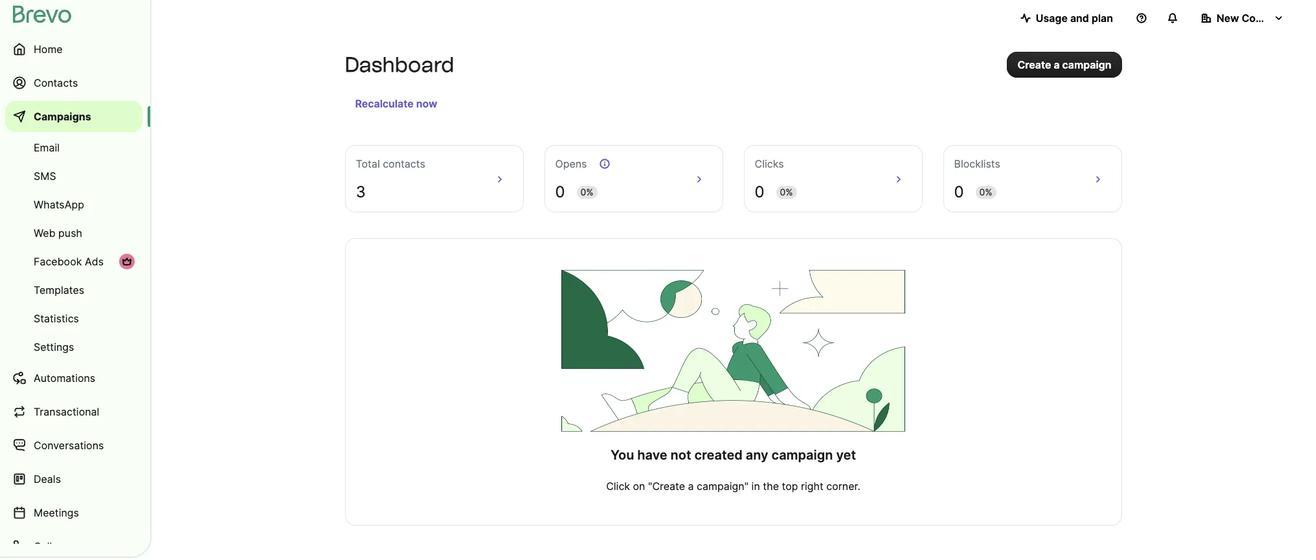 Task type: vqa. For each thing, say whether or not it's contained in the screenshot.
recalculate now button
yes



Task type: locate. For each thing, give the bounding box(es) containing it.
facebook ads link
[[5, 249, 143, 275]]

total contacts
[[356, 157, 425, 170]]

home link
[[5, 34, 143, 65]]

1 0% from the left
[[581, 187, 594, 198]]

whatsapp link
[[5, 192, 143, 218]]

campaign up the right
[[772, 448, 833, 463]]

new company button
[[1191, 5, 1295, 31]]

new company
[[1217, 12, 1290, 25]]

statistics link
[[5, 306, 143, 332]]

0% down blocklists
[[980, 187, 993, 198]]

campaign
[[1063, 58, 1112, 71], [772, 448, 833, 463]]

campaign"
[[697, 480, 749, 493]]

usage
[[1036, 12, 1068, 25]]

2 0% from the left
[[780, 187, 793, 198]]

0% for clicks
[[780, 187, 793, 198]]

campaign inside button
[[1063, 58, 1112, 71]]

transactional link
[[5, 396, 143, 428]]

1 horizontal spatial a
[[1054, 58, 1060, 71]]

right
[[801, 480, 824, 493]]

2 horizontal spatial 0
[[954, 183, 964, 201]]

in
[[752, 480, 760, 493]]

0 horizontal spatial 0
[[555, 183, 565, 201]]

email
[[34, 141, 60, 154]]

0%
[[581, 187, 594, 198], [780, 187, 793, 198], [980, 187, 993, 198]]

conversations link
[[5, 430, 143, 461]]

sms link
[[5, 163, 143, 189]]

a right "create
[[688, 480, 694, 493]]

on
[[633, 480, 645, 493]]

web push link
[[5, 220, 143, 246]]

meetings link
[[5, 497, 143, 529]]

1 vertical spatial a
[[688, 480, 694, 493]]

0 for blocklists
[[954, 183, 964, 201]]

calls link
[[5, 531, 143, 558]]

0 vertical spatial a
[[1054, 58, 1060, 71]]

2 0 from the left
[[755, 183, 765, 201]]

0
[[555, 183, 565, 201], [755, 183, 765, 201], [954, 183, 964, 201]]

0 vertical spatial campaign
[[1063, 58, 1112, 71]]

a
[[1054, 58, 1060, 71], [688, 480, 694, 493]]

blocklists
[[954, 157, 1001, 170]]

1 horizontal spatial 0%
[[780, 187, 793, 198]]

0% down clicks
[[780, 187, 793, 198]]

meetings
[[34, 507, 79, 520]]

statistics
[[34, 312, 79, 325]]

email link
[[5, 135, 143, 161]]

1 horizontal spatial 0
[[755, 183, 765, 201]]

0 horizontal spatial a
[[688, 480, 694, 493]]

company
[[1242, 12, 1290, 25]]

campaign down and
[[1063, 58, 1112, 71]]

click on "create a campaign" in the top right corner.
[[606, 480, 861, 493]]

total
[[356, 157, 380, 170]]

0 down opens
[[555, 183, 565, 201]]

whatsapp
[[34, 198, 84, 211]]

0% down opens
[[581, 187, 594, 198]]

deals
[[34, 473, 61, 486]]

automations link
[[5, 363, 143, 394]]

3
[[356, 183, 366, 201]]

0 horizontal spatial campaign
[[772, 448, 833, 463]]

1 horizontal spatial campaign
[[1063, 58, 1112, 71]]

any
[[746, 448, 769, 463]]

1 vertical spatial campaign
[[772, 448, 833, 463]]

2 horizontal spatial 0%
[[980, 187, 993, 198]]

not
[[671, 448, 692, 463]]

left___rvooi image
[[122, 257, 132, 267]]

clicks
[[755, 157, 784, 170]]

contacts
[[34, 76, 78, 89]]

create a campaign
[[1018, 58, 1112, 71]]

a right create
[[1054, 58, 1060, 71]]

templates link
[[5, 277, 143, 303]]

usage and plan button
[[1010, 5, 1124, 31]]

web
[[34, 227, 55, 240]]

3 0 from the left
[[954, 183, 964, 201]]

recalculate
[[355, 97, 414, 110]]

0 down blocklists
[[954, 183, 964, 201]]

transactional
[[34, 405, 99, 418]]

created
[[695, 448, 743, 463]]

0 down clicks
[[755, 183, 765, 201]]

settings link
[[5, 334, 143, 360]]

3 0% from the left
[[980, 187, 993, 198]]

0 horizontal spatial 0%
[[581, 187, 594, 198]]

contacts link
[[5, 67, 143, 98]]



Task type: describe. For each thing, give the bounding box(es) containing it.
1 0 from the left
[[555, 183, 565, 201]]

now
[[416, 97, 437, 110]]

top
[[782, 480, 798, 493]]

opens
[[555, 157, 587, 170]]

conversations
[[34, 439, 104, 452]]

recalculate now button
[[350, 93, 443, 114]]

you
[[611, 448, 634, 463]]

web push
[[34, 227, 82, 240]]

deals link
[[5, 464, 143, 495]]

and
[[1071, 12, 1089, 25]]

plan
[[1092, 12, 1113, 25]]

have
[[638, 448, 668, 463]]

home
[[34, 43, 63, 56]]

yet
[[837, 448, 856, 463]]

contacts
[[383, 157, 425, 170]]

facebook ads
[[34, 255, 104, 268]]

usage and plan
[[1036, 12, 1113, 25]]

a inside button
[[1054, 58, 1060, 71]]

new
[[1217, 12, 1240, 25]]

automations
[[34, 372, 95, 385]]

dashboard
[[345, 52, 454, 77]]

recalculate now
[[355, 97, 437, 110]]

0 for clicks
[[755, 183, 765, 201]]

you have not created any campaign yet
[[611, 448, 856, 463]]

click
[[606, 480, 630, 493]]

facebook
[[34, 255, 82, 268]]

sms
[[34, 170, 56, 183]]

the
[[763, 480, 779, 493]]

calls
[[34, 540, 57, 553]]

push
[[58, 227, 82, 240]]

templates
[[34, 284, 84, 297]]

0% for blocklists
[[980, 187, 993, 198]]

campaigns
[[34, 110, 91, 123]]

ads
[[85, 255, 104, 268]]

corner.
[[827, 480, 861, 493]]

create a campaign button
[[1008, 52, 1122, 78]]

settings
[[34, 341, 74, 354]]

campaigns link
[[5, 101, 143, 132]]

create
[[1018, 58, 1052, 71]]

"create
[[648, 480, 685, 493]]



